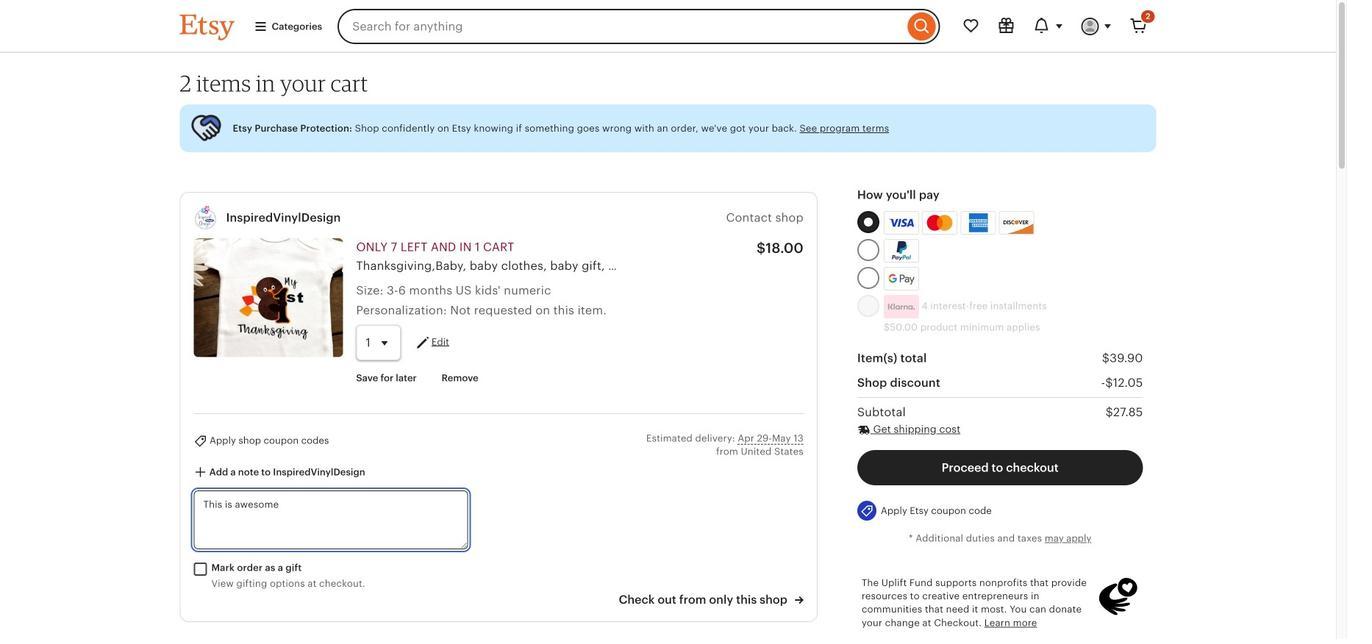 Task type: locate. For each thing, give the bounding box(es) containing it.
None search field
[[338, 9, 940, 44]]

Search for anything text field
[[338, 9, 904, 44]]

uplift fund image
[[1098, 576, 1139, 617]]

banner
[[153, 0, 1183, 53]]

thanksgiving,baby, baby clothes, baby gift, gift, shower gift, cute, first thanksgiving, unique image
[[194, 238, 343, 357]]



Task type: vqa. For each thing, say whether or not it's contained in the screenshot.
Bohemian & eclectic
no



Task type: describe. For each thing, give the bounding box(es) containing it.
Add a note to InspiredVinylDesign (optional) text field
[[194, 491, 468, 549]]

inspiredvinyldesign image
[[194, 206, 217, 230]]



